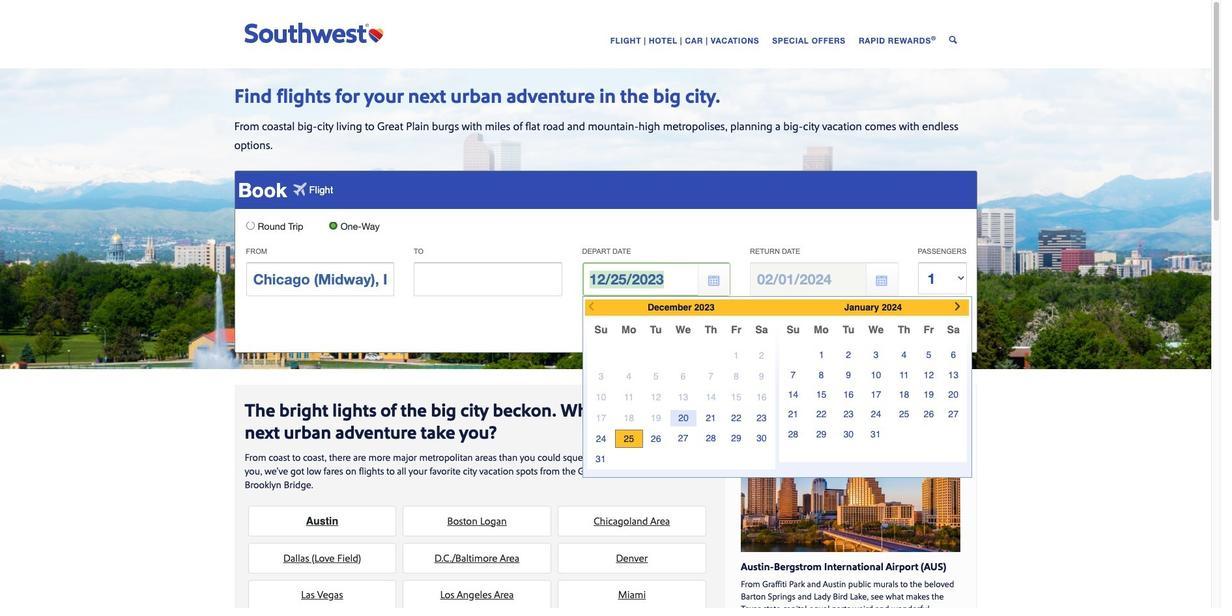 Task type: vqa. For each thing, say whether or not it's contained in the screenshot.
Search image
yes



Task type: describe. For each thing, give the bounding box(es) containing it.
downtown austin texas featuring skyline view of buildings. image
[[741, 426, 961, 553]]

search image
[[950, 36, 958, 43]]

southwest image
[[244, 21, 389, 43]]



Task type: locate. For each thing, give the bounding box(es) containing it.
None radio
[[246, 221, 255, 230]]

None radio
[[329, 221, 337, 230]]

None text field
[[246, 263, 394, 297], [582, 263, 731, 297], [750, 263, 899, 297], [246, 263, 394, 297], [582, 263, 731, 297], [750, 263, 899, 297]]

form
[[230, 171, 977, 354]]

main content
[[0, 370, 1212, 609]]

None text field
[[414, 263, 562, 297]]

navigation
[[502, 32, 958, 47]]

next month image
[[955, 303, 966, 311]]

previous month image
[[589, 303, 594, 311]]



